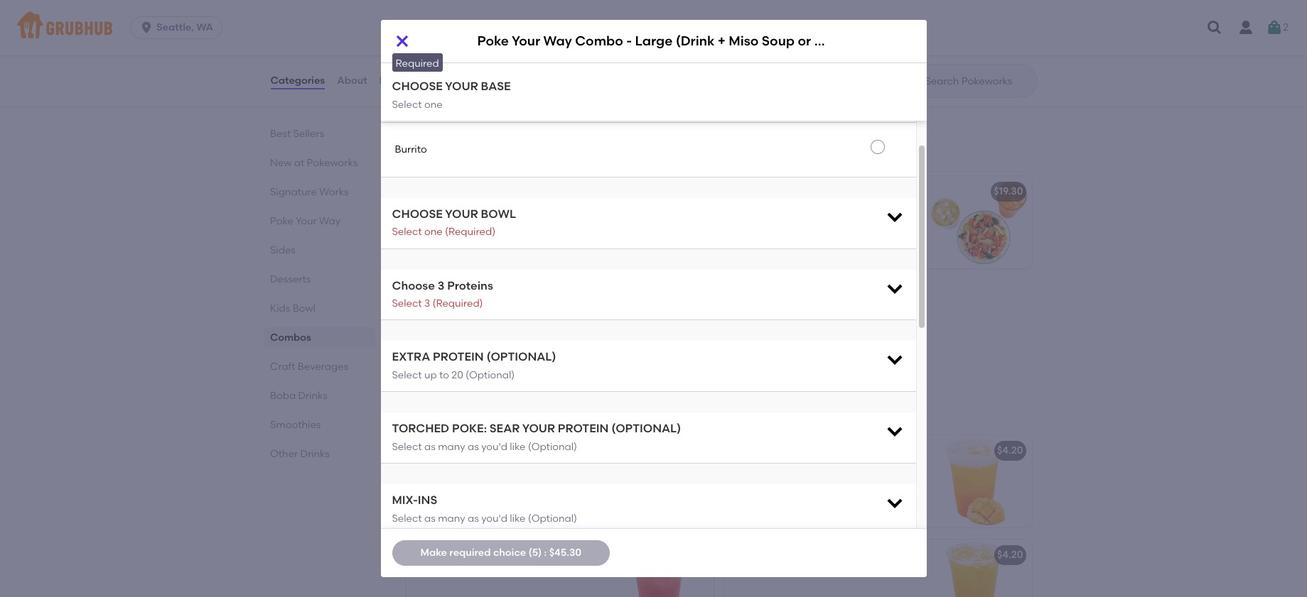 Task type: vqa. For each thing, say whether or not it's contained in the screenshot.
Lattes in '$5.49 + Hot Lattes - Peppermint Mocha'
no



Task type: locate. For each thing, give the bounding box(es) containing it.
chicken
[[415, 51, 454, 63]]

poke up sides
[[270, 215, 293, 227]]

1 horizontal spatial (optional)
[[612, 422, 681, 436]]

choose 3 proteins select 3 (required)
[[392, 279, 493, 310]]

(optional) down three proteins with your choice of mix ins, toppings, and flavor.
[[487, 351, 556, 364]]

select down 'torched'
[[392, 441, 422, 453]]

your up white
[[512, 33, 540, 49]]

1 select from the top
[[392, 45, 422, 57]]

$19.30 for $19.30 +
[[672, 186, 701, 198]]

your down signature works
[[295, 215, 316, 227]]

signature for signature works
[[270, 186, 317, 198]]

(required) for bowl
[[445, 226, 496, 238]]

large up three proteins with your choice of mix ins, toppings, and flavor.
[[534, 290, 563, 302]]

strawberry lemonade image
[[607, 540, 713, 598]]

ins, right mix
[[434, 325, 450, 337]]

categories button
[[270, 55, 326, 107]]

large
[[635, 33, 673, 49], [534, 290, 563, 302]]

1 horizontal spatial up
[[752, 206, 764, 218]]

pokeworks down surimi
[[469, 94, 520, 106]]

to up 'mix-'
[[767, 206, 777, 218]]

- up bowl button
[[626, 33, 632, 49]]

select down the reviews
[[392, 98, 422, 111]]

select inside torched poke: sear your protein (optional) select as many as you'd like (optional)
[[392, 441, 422, 453]]

way up three proteins with your choice of mix ins, toppings, and flavor.
[[465, 290, 487, 302]]

0 vertical spatial lemonade
[[445, 445, 497, 457]]

way
[[543, 33, 572, 49], [319, 215, 340, 227], [465, 290, 487, 302]]

with inside mix up to 2 proteins with your choice of base, mix-ins, toppings, and flavor.
[[829, 206, 849, 218]]

2 you'd from the top
[[481, 513, 507, 525]]

2 vertical spatial your
[[441, 290, 462, 302]]

strawberry
[[415, 550, 469, 562]]

choice inside mix up to 2 proteins with your choice of base, mix-ins, toppings, and flavor.
[[875, 206, 907, 218]]

pokeworks
[[469, 94, 520, 106], [306, 157, 357, 169]]

base up tofu
[[481, 26, 511, 40]]

craft up boba
[[270, 361, 295, 373]]

miso
[[729, 33, 759, 49], [576, 186, 599, 198], [605, 290, 628, 302]]

2 choose from the top
[[392, 80, 443, 93]]

2 vertical spatial chips)
[[701, 290, 733, 302]]

0 vertical spatial soup
[[762, 33, 795, 49]]

lilikoi lemonade image
[[607, 436, 713, 528]]

1 vertical spatial (optional)
[[528, 441, 577, 453]]

0 vertical spatial one
[[424, 45, 443, 57]]

ins, right the base,
[[795, 220, 811, 232]]

lilikoi lemonade
[[415, 445, 497, 457]]

2 horizontal spatial poke
[[477, 33, 509, 49]]

base down mandarin
[[481, 80, 511, 93]]

(drink
[[676, 33, 715, 49], [536, 186, 565, 198], [565, 290, 594, 302]]

lemonade inside button
[[445, 445, 497, 457]]

signature up choose your bowl select one (required)
[[415, 186, 462, 198]]

2 horizontal spatial kettle
[[814, 33, 852, 49]]

1 $4.20 button from the top
[[725, 436, 1032, 528]]

works
[[465, 186, 495, 198], [319, 186, 348, 198]]

0 horizontal spatial protein
[[433, 351, 484, 364]]

works up bowl
[[465, 186, 495, 198]]

signature for signature works combo (drink + miso soup or kettle chips)
[[415, 186, 462, 198]]

beverages up the boba drinks at the bottom left
[[297, 361, 348, 373]]

3 choose from the top
[[392, 207, 443, 221]]

your up three
[[441, 290, 462, 302]]

svg image for seattle, wa
[[139, 21, 154, 35]]

way up rice,
[[543, 33, 572, 49]]

up down extra
[[424, 370, 437, 382]]

choose inside choose your bowl select one (required)
[[392, 207, 443, 221]]

3 select from the top
[[392, 226, 422, 238]]

works down new at pokeworks
[[319, 186, 348, 198]]

2 $4.20 button from the top
[[725, 540, 1032, 598]]

lemonade left (5)
[[471, 550, 524, 562]]

3 right choose
[[438, 279, 445, 293]]

1 vertical spatial choose your base select one
[[392, 80, 511, 111]]

0 horizontal spatial works
[[319, 186, 348, 198]]

svg image inside 2 button
[[1266, 19, 1283, 36]]

1 horizontal spatial combos
[[403, 143, 466, 161]]

1 horizontal spatial svg image
[[885, 207, 905, 227]]

at
[[294, 157, 304, 169]]

as down poke:
[[468, 441, 479, 453]]

choose your base select one up corn,
[[392, 26, 511, 57]]

choose up crisps,
[[392, 80, 443, 93]]

with
[[491, 51, 511, 63], [829, 206, 849, 218], [486, 310, 507, 322]]

1 vertical spatial you'd
[[481, 513, 507, 525]]

combos
[[403, 143, 466, 161], [270, 332, 311, 344]]

2 vertical spatial miso
[[605, 290, 628, 302]]

up up the base,
[[752, 206, 764, 218]]

and inside mix up to 2 proteins with your choice of base, mix-ins, toppings, and flavor.
[[861, 220, 880, 232]]

2 horizontal spatial and
[[861, 220, 880, 232]]

like down sear
[[510, 441, 526, 453]]

chips)
[[855, 33, 897, 49], [672, 186, 704, 198], [701, 290, 733, 302]]

3
[[438, 279, 445, 293], [424, 298, 430, 310]]

your up tofu
[[445, 26, 478, 40]]

to
[[767, 206, 777, 218], [439, 370, 449, 382]]

lemonade
[[445, 445, 497, 457], [471, 550, 524, 562]]

1 vertical spatial and
[[861, 220, 880, 232]]

0 horizontal spatial of
[[567, 310, 577, 322]]

(optional) inside extra protein (optional) select up to 20 (optional)
[[466, 370, 515, 382]]

0 vertical spatial kettle
[[814, 33, 852, 49]]

proteins
[[447, 279, 493, 293]]

required
[[396, 58, 439, 70]]

1 vertical spatial like
[[510, 513, 526, 525]]

1 horizontal spatial soup
[[630, 290, 655, 302]]

1 vertical spatial base
[[481, 80, 511, 93]]

up inside extra protein (optional) select up to 20 (optional)
[[424, 370, 437, 382]]

kids bowl image
[[607, 22, 713, 114]]

to inside mix up to 2 proteins with your choice of base, mix-ins, toppings, and flavor.
[[767, 206, 777, 218]]

1 vertical spatial toppings,
[[452, 325, 498, 337]]

(required) for proteins
[[433, 298, 483, 310]]

1 horizontal spatial kettle
[[670, 290, 698, 302]]

0 vertical spatial with
[[491, 51, 511, 63]]

0 vertical spatial flavor.
[[733, 235, 762, 247]]

of
[[733, 220, 743, 232], [567, 310, 577, 322]]

to left 20
[[439, 370, 449, 382]]

(optional)
[[487, 351, 556, 364], [612, 422, 681, 436]]

1 choose your base select one from the top
[[392, 26, 511, 57]]

1 horizontal spatial craft
[[403, 403, 443, 420]]

2 vertical spatial one
[[424, 226, 443, 238]]

0 vertical spatial your
[[512, 33, 540, 49]]

1 vertical spatial miso
[[576, 186, 599, 198]]

svg image
[[1206, 19, 1223, 36], [393, 33, 411, 50], [885, 278, 905, 298], [885, 350, 905, 370], [885, 422, 905, 442], [885, 493, 905, 513]]

you'd down sear
[[481, 441, 507, 453]]

choose
[[392, 26, 443, 40], [392, 80, 443, 93], [392, 207, 443, 221]]

0 horizontal spatial svg image
[[139, 21, 154, 35]]

mix-
[[392, 494, 418, 508]]

3 up three
[[424, 298, 430, 310]]

svg image inside seattle, wa button
[[139, 21, 154, 35]]

signature down at
[[270, 186, 317, 198]]

0 vertical spatial bowl
[[395, 89, 418, 101]]

0 vertical spatial and
[[448, 94, 467, 106]]

1 horizontal spatial craft beverages
[[403, 403, 526, 420]]

1 horizontal spatial way
[[465, 290, 487, 302]]

proteins down choose 3 proteins select 3 (required)
[[445, 310, 484, 322]]

0 vertical spatial (optional)
[[466, 370, 515, 382]]

proteins
[[787, 206, 826, 218], [445, 310, 484, 322]]

select up choose
[[392, 226, 422, 238]]

1 vertical spatial lemonade
[[471, 550, 524, 562]]

proteins up 'mix-'
[[787, 206, 826, 218]]

lemonade down poke:
[[445, 445, 497, 457]]

drinks right other
[[300, 449, 329, 461]]

1 vertical spatial your
[[295, 215, 316, 227]]

(optional)
[[466, 370, 515, 382], [528, 441, 577, 453], [528, 513, 577, 525]]

and
[[448, 94, 467, 106], [861, 220, 880, 232], [500, 325, 519, 337]]

1 vertical spatial way
[[319, 215, 340, 227]]

6 select from the top
[[392, 441, 422, 453]]

signature works combo (drink + miso soup or kettle chips)
[[415, 186, 704, 198]]

1 many from the top
[[438, 441, 465, 453]]

2 $4.20 from the top
[[997, 550, 1023, 562]]

(required) down the proteins
[[433, 298, 483, 310]]

way down signature works
[[319, 215, 340, 227]]

many down poke:
[[438, 441, 465, 453]]

select inside choose your bowl select one (required)
[[392, 226, 422, 238]]

0 horizontal spatial beverages
[[297, 361, 348, 373]]

2 many from the top
[[438, 513, 465, 525]]

protein up 20
[[433, 351, 484, 364]]

(required) inside choose 3 proteins select 3 (required)
[[433, 298, 483, 310]]

select inside the mix-ins select as many as you'd like (optional)
[[392, 513, 422, 525]]

(required) down bowl
[[445, 226, 496, 238]]

7 select from the top
[[392, 513, 422, 525]]

1 vertical spatial 2
[[779, 206, 785, 218]]

1 vertical spatial combos
[[270, 332, 311, 344]]

mix up to 2 proteins with your choice of base, mix-ins, toppings, and flavor.
[[733, 206, 907, 247]]

2 vertical spatial poke
[[415, 290, 439, 302]]

combos down crisps,
[[403, 143, 466, 161]]

ins, inside three proteins with your choice of mix ins, toppings, and flavor.
[[434, 325, 450, 337]]

0 horizontal spatial craft
[[270, 361, 295, 373]]

base
[[481, 26, 511, 40], [481, 80, 511, 93]]

1 horizontal spatial signature
[[415, 186, 462, 198]]

as up required
[[468, 513, 479, 525]]

combo
[[575, 33, 623, 49], [497, 186, 534, 198], [489, 290, 525, 302]]

0 horizontal spatial 3
[[424, 298, 430, 310]]

0 vertical spatial -
[[626, 33, 632, 49]]

works for signature works combo (drink + miso soup or kettle chips)
[[465, 186, 495, 198]]

0 vertical spatial choose
[[392, 26, 443, 40]]

4 select from the top
[[392, 298, 422, 310]]

poke your way combo - large (drink + miso soup or kettle chips)
[[477, 33, 897, 49], [415, 290, 733, 302]]

1 horizontal spatial bowl
[[395, 89, 418, 101]]

1 vertical spatial soup
[[601, 186, 626, 198]]

many up strawberry
[[438, 513, 465, 525]]

craft
[[270, 361, 295, 373], [403, 403, 443, 420]]

craft beverages
[[270, 361, 348, 373], [403, 403, 526, 420]]

poke up three
[[415, 290, 439, 302]]

craft beverages up the boba drinks at the bottom left
[[270, 361, 348, 373]]

up inside mix up to 2 proteins with your choice of base, mix-ins, toppings, and flavor.
[[752, 206, 764, 218]]

2 horizontal spatial miso
[[729, 33, 759, 49]]

2 inside button
[[1283, 21, 1289, 33]]

lemonade for strawberry lemonade
[[471, 550, 524, 562]]

0 vertical spatial many
[[438, 441, 465, 453]]

- up three proteins with your choice of mix ins, toppings, and flavor.
[[528, 290, 532, 302]]

flavor.
[[733, 235, 762, 247], [522, 325, 551, 337]]

mix-ins select as many as you'd like (optional)
[[392, 494, 577, 525]]

your
[[445, 26, 478, 40], [445, 80, 478, 93], [445, 207, 478, 221], [522, 422, 555, 436]]

lemonade inside button
[[471, 550, 524, 562]]

0 vertical spatial choice
[[875, 206, 907, 218]]

rice,
[[542, 51, 562, 63]]

(optional) up lilikoi lemonade image
[[612, 422, 681, 436]]

seattle, wa button
[[130, 16, 228, 39]]

like
[[510, 441, 526, 453], [510, 513, 526, 525]]

:
[[544, 547, 547, 559]]

kids
[[270, 303, 290, 315]]

2
[[1283, 21, 1289, 33], [779, 206, 785, 218]]

(required)
[[445, 226, 496, 238], [433, 298, 483, 310]]

1 vertical spatial kettle
[[641, 186, 669, 198]]

select down choose
[[392, 298, 422, 310]]

0 horizontal spatial to
[[439, 370, 449, 382]]

choice
[[875, 206, 907, 218], [532, 310, 565, 322], [493, 547, 526, 559]]

3 one from the top
[[424, 226, 443, 238]]

beverages
[[297, 361, 348, 373], [447, 403, 526, 420]]

craft up 'torched'
[[403, 403, 443, 420]]

you'd inside the mix-ins select as many as you'd like (optional)
[[481, 513, 507, 525]]

0 vertical spatial chips)
[[855, 33, 897, 49]]

svg image for 2
[[1266, 19, 1283, 36]]

0 horizontal spatial 2
[[779, 206, 785, 218]]

choose down burrito
[[392, 207, 443, 221]]

choose your base select one
[[392, 26, 511, 57], [392, 80, 511, 111]]

craft beverages up poke:
[[403, 403, 526, 420]]

1 vertical spatial combo
[[497, 186, 534, 198]]

to inside extra protein (optional) select up to 20 (optional)
[[439, 370, 449, 382]]

0 horizontal spatial your
[[509, 310, 530, 322]]

$4.20 button
[[725, 436, 1032, 528], [725, 540, 1032, 598]]

protein up lilikoi lemonade button
[[558, 422, 609, 436]]

bowl right kids
[[292, 303, 315, 315]]

choose your base select one down corn,
[[392, 80, 511, 111]]

your left bowl
[[445, 207, 478, 221]]

(optional) inside torched poke: sear your protein (optional) select as many as you'd like (optional)
[[612, 422, 681, 436]]

+
[[701, 31, 707, 43], [718, 33, 726, 49], [568, 186, 574, 198], [701, 186, 707, 198], [597, 290, 603, 302]]

(required) inside choose your bowl select one (required)
[[445, 226, 496, 238]]

1 $19.30 from the left
[[672, 186, 701, 198]]

1 horizontal spatial and
[[500, 325, 519, 337]]

0 vertical spatial of
[[733, 220, 743, 232]]

edamame,
[[415, 80, 468, 92]]

pokeworks inside chicken or tofu with white rice, sweet corn, mandarin orange, edamame, surimi salad, wonton crisps, and pokeworks classic
[[469, 94, 520, 106]]

0 vertical spatial to
[[767, 206, 777, 218]]

1 horizontal spatial proteins
[[787, 206, 826, 218]]

1 $4.20 from the top
[[997, 445, 1023, 457]]

2 vertical spatial choose
[[392, 207, 443, 221]]

1 vertical spatial many
[[438, 513, 465, 525]]

protein
[[433, 351, 484, 364], [558, 422, 609, 436]]

torched poke: sear your protein (optional) select as many as you'd like (optional)
[[392, 422, 681, 453]]

1 vertical spatial proteins
[[445, 310, 484, 322]]

0 horizontal spatial way
[[319, 215, 340, 227]]

0 horizontal spatial and
[[448, 94, 467, 106]]

select
[[392, 45, 422, 57], [392, 98, 422, 111], [392, 226, 422, 238], [392, 298, 422, 310], [392, 370, 422, 382], [392, 441, 422, 453], [392, 513, 422, 525]]

5 select from the top
[[392, 370, 422, 382]]

1 vertical spatial of
[[567, 310, 577, 322]]

0 horizontal spatial proteins
[[445, 310, 484, 322]]

0 horizontal spatial flavor.
[[522, 325, 551, 337]]

or inside chicken or tofu with white rice, sweet corn, mandarin orange, edamame, surimi salad, wonton crisps, and pokeworks classic
[[457, 51, 467, 63]]

toppings, up extra protein (optional) select up to 20 (optional)
[[452, 325, 498, 337]]

2 select from the top
[[392, 98, 422, 111]]

svg image
[[1266, 19, 1283, 36], [139, 21, 154, 35], [885, 207, 905, 227]]

1 you'd from the top
[[481, 441, 507, 453]]

1 horizontal spatial poke
[[415, 290, 439, 302]]

your right sear
[[522, 422, 555, 436]]

0 vertical spatial base
[[481, 26, 511, 40]]

bowl
[[395, 89, 418, 101], [292, 303, 315, 315]]

pokeworks right at
[[306, 157, 357, 169]]

svg image for choose 3 proteins
[[885, 278, 905, 298]]

select down mix-
[[392, 513, 422, 525]]

0 horizontal spatial bowl
[[292, 303, 315, 315]]

drinks right boba
[[298, 390, 327, 402]]

choose up chicken
[[392, 26, 443, 40]]

ins,
[[795, 220, 811, 232], [434, 325, 450, 337]]

1 vertical spatial (optional)
[[612, 422, 681, 436]]

white
[[513, 51, 539, 63]]

your
[[851, 206, 872, 218], [509, 310, 530, 322]]

$19.30
[[672, 186, 701, 198], [994, 186, 1023, 198]]

1 like from the top
[[510, 441, 526, 453]]

2 vertical spatial (optional)
[[528, 513, 577, 525]]

0 horizontal spatial ins,
[[434, 325, 450, 337]]

1 vertical spatial poke
[[270, 215, 293, 227]]

or
[[798, 33, 811, 49], [457, 51, 467, 63], [628, 186, 638, 198], [657, 290, 667, 302]]

1 horizontal spatial of
[[733, 220, 743, 232]]

2 horizontal spatial soup
[[762, 33, 795, 49]]

sellers
[[293, 128, 324, 140]]

0 vertical spatial beverages
[[297, 361, 348, 373]]

1 horizontal spatial ins,
[[795, 220, 811, 232]]

poke
[[477, 33, 509, 49], [270, 215, 293, 227], [415, 290, 439, 302]]

toppings, inside three proteins with your choice of mix ins, toppings, and flavor.
[[452, 325, 498, 337]]

2 like from the top
[[510, 513, 526, 525]]

orange,
[[522, 65, 560, 77]]

0 horizontal spatial (optional)
[[487, 351, 556, 364]]

reviews
[[379, 75, 419, 87]]

combos down kids bowl
[[270, 332, 311, 344]]

1 vertical spatial one
[[424, 98, 443, 111]]

one up required
[[424, 45, 443, 57]]

kettle
[[814, 33, 852, 49], [641, 186, 669, 198], [670, 290, 698, 302]]

you'd up make required choice (5) : $45.30
[[481, 513, 507, 525]]

select inside choose 3 proteins select 3 (required)
[[392, 298, 422, 310]]

boba drinks
[[270, 390, 327, 402]]

poke up tofu
[[477, 33, 509, 49]]

one down edamame,
[[424, 98, 443, 111]]

toppings,
[[813, 220, 858, 232], [452, 325, 498, 337]]

1 vertical spatial up
[[424, 370, 437, 382]]

$4.20 button for strawberry lemonade
[[725, 540, 1032, 598]]

0 vertical spatial choose your base select one
[[392, 26, 511, 57]]

toppings, right 'mix-'
[[813, 220, 858, 232]]

sweet
[[415, 65, 443, 77]]

2 $19.30 from the left
[[994, 186, 1023, 198]]

select down extra
[[392, 370, 422, 382]]

burrito button
[[381, 123, 916, 177]]

0 vertical spatial proteins
[[787, 206, 826, 218]]

as
[[424, 441, 436, 453], [468, 441, 479, 453], [424, 513, 436, 525], [468, 513, 479, 525]]

$19.30 for $19.30
[[994, 186, 1023, 198]]

select up required
[[392, 45, 422, 57]]

drinks for boba drinks
[[298, 390, 327, 402]]

bowl down the reviews
[[395, 89, 418, 101]]

wa
[[196, 21, 213, 33]]

other drinks
[[270, 449, 329, 461]]

1 vertical spatial -
[[528, 290, 532, 302]]

1 base from the top
[[481, 26, 511, 40]]

drinks for other drinks
[[300, 449, 329, 461]]

1 vertical spatial your
[[509, 310, 530, 322]]

1 horizontal spatial your
[[441, 290, 462, 302]]

seattle,
[[156, 21, 194, 33]]

one up choose
[[424, 226, 443, 238]]

Search Pokeworks search field
[[924, 75, 1033, 88]]

of inside three proteins with your choice of mix ins, toppings, and flavor.
[[567, 310, 577, 322]]

large left $7.80
[[635, 33, 673, 49]]

like up make required choice (5) : $45.30
[[510, 513, 526, 525]]

beverages up poke:
[[447, 403, 526, 420]]



Task type: describe. For each thing, give the bounding box(es) containing it.
extra
[[392, 351, 430, 364]]

main navigation navigation
[[0, 0, 1307, 55]]

2 inside mix up to 2 proteins with your choice of base, mix-ins, toppings, and flavor.
[[779, 206, 785, 218]]

ins, inside mix up to 2 proteins with your choice of base, mix-ins, toppings, and flavor.
[[795, 220, 811, 232]]

surimi
[[470, 80, 499, 92]]

best
[[270, 128, 291, 140]]

svg image for extra protein (optional)
[[885, 350, 905, 370]]

best sellers
[[270, 128, 324, 140]]

you'd inside torched poke: sear your protein (optional) select as many as you'd like (optional)
[[481, 441, 507, 453]]

1 horizontal spatial beverages
[[447, 403, 526, 420]]

choice inside three proteins with your choice of mix ins, toppings, and flavor.
[[532, 310, 565, 322]]

0 horizontal spatial -
[[528, 290, 532, 302]]

your inside three proteins with your choice of mix ins, toppings, and flavor.
[[509, 310, 530, 322]]

2 horizontal spatial your
[[512, 33, 540, 49]]

1 choose from the top
[[392, 26, 443, 40]]

(optional) inside torched poke: sear your protein (optional) select as many as you'd like (optional)
[[528, 441, 577, 453]]

$45.30
[[549, 547, 582, 559]]

$4.20 button for lilikoi lemonade
[[725, 436, 1032, 528]]

three
[[415, 310, 442, 322]]

make
[[420, 547, 447, 559]]

toppings, inside mix up to 2 proteins with your choice of base, mix-ins, toppings, and flavor.
[[813, 220, 858, 232]]

poke your way
[[270, 215, 340, 227]]

1 vertical spatial poke your way combo - large (drink + miso soup or kettle chips)
[[415, 290, 733, 302]]

your inside mix up to 2 proteins with your choice of base, mix-ins, toppings, and flavor.
[[851, 206, 872, 218]]

select inside extra protein (optional) select up to 20 (optional)
[[392, 370, 422, 382]]

0 vertical spatial 3
[[438, 279, 445, 293]]

flavor. inside three proteins with your choice of mix ins, toppings, and flavor.
[[522, 325, 551, 337]]

smoothies
[[270, 419, 321, 432]]

0 horizontal spatial your
[[295, 215, 316, 227]]

mandarin
[[472, 65, 520, 77]]

20
[[452, 370, 463, 382]]

0 vertical spatial poke your way combo - large (drink + miso soup or kettle chips)
[[477, 33, 897, 49]]

2 vertical spatial (drink
[[565, 290, 594, 302]]

$4.20 for strawberry lemonade
[[997, 550, 1023, 562]]

your down corn,
[[445, 80, 478, 93]]

protein inside extra protein (optional) select up to 20 (optional)
[[433, 351, 484, 364]]

salad,
[[502, 80, 531, 92]]

classic
[[523, 94, 557, 106]]

mix-
[[774, 220, 795, 232]]

bowl button
[[381, 68, 916, 122]]

$19.30 +
[[672, 186, 707, 198]]

0 vertical spatial poke
[[477, 33, 509, 49]]

2 horizontal spatial way
[[543, 33, 572, 49]]

2 base from the top
[[481, 80, 511, 93]]

0 horizontal spatial combos
[[270, 332, 311, 344]]

2 vertical spatial soup
[[630, 290, 655, 302]]

reviews button
[[379, 55, 420, 107]]

1 vertical spatial craft beverages
[[403, 403, 526, 420]]

(optional) inside extra protein (optional) select up to 20 (optional)
[[487, 351, 556, 364]]

required
[[450, 547, 491, 559]]

other
[[270, 449, 298, 461]]

2 vertical spatial combo
[[489, 290, 525, 302]]

0 horizontal spatial large
[[534, 290, 563, 302]]

boba
[[270, 390, 295, 402]]

$7.80 +
[[677, 31, 707, 43]]

1 vertical spatial bowl
[[292, 303, 315, 315]]

and inside chicken or tofu with white rice, sweet corn, mandarin orange, edamame, surimi salad, wonton crisps, and pokeworks classic
[[448, 94, 467, 106]]

mango lemonade image
[[925, 436, 1032, 528]]

1 horizontal spatial large
[[635, 33, 673, 49]]

sear
[[490, 422, 520, 436]]

0 horizontal spatial miso
[[576, 186, 599, 198]]

poke your way combo - regular (drink + miso soup or kettle chips) image
[[925, 177, 1032, 269]]

extra protein (optional) select up to 20 (optional)
[[392, 351, 556, 382]]

choose
[[392, 279, 435, 293]]

as down 'torched'
[[424, 441, 436, 453]]

make required choice (5) : $45.30
[[420, 547, 582, 559]]

2 vertical spatial kettle
[[670, 290, 698, 302]]

lilikoi green tea image
[[925, 540, 1032, 598]]

burrito
[[395, 143, 427, 155]]

crisps,
[[415, 94, 445, 106]]

0 vertical spatial (drink
[[676, 33, 715, 49]]

0 horizontal spatial poke
[[270, 215, 293, 227]]

categories
[[270, 75, 325, 87]]

with inside chicken or tofu with white rice, sweet corn, mandarin orange, edamame, surimi salad, wonton crisps, and pokeworks classic
[[491, 51, 511, 63]]

seattle, wa
[[156, 21, 213, 33]]

flavor. inside mix up to 2 proteins with your choice of base, mix-ins, toppings, and flavor.
[[733, 235, 762, 247]]

your inside choose your bowl select one (required)
[[445, 207, 478, 221]]

about
[[337, 75, 367, 87]]

ins
[[418, 494, 437, 508]]

0 vertical spatial craft
[[270, 361, 295, 373]]

svg image for torched poke: sear your protein (optional)
[[885, 422, 905, 442]]

base,
[[745, 220, 772, 232]]

0 vertical spatial combo
[[575, 33, 623, 49]]

choose your bowl select one (required)
[[392, 207, 516, 238]]

2 choose your base select one from the top
[[392, 80, 511, 111]]

0 vertical spatial craft beverages
[[270, 361, 348, 373]]

and inside three proteins with your choice of mix ins, toppings, and flavor.
[[500, 325, 519, 337]]

2 vertical spatial choice
[[493, 547, 526, 559]]

signature works
[[270, 186, 348, 198]]

1 vertical spatial (drink
[[536, 186, 565, 198]]

your inside torched poke: sear your protein (optional) select as many as you'd like (optional)
[[522, 422, 555, 436]]

1 vertical spatial chips)
[[672, 186, 704, 198]]

poke your way combo - large (drink + miso soup or kettle chips) image
[[607, 281, 713, 373]]

as down ins
[[424, 513, 436, 525]]

svg image inside main navigation navigation
[[1206, 19, 1223, 36]]

0 horizontal spatial soup
[[601, 186, 626, 198]]

works for signature works
[[319, 186, 348, 198]]

new at pokeworks
[[270, 157, 357, 169]]

sides
[[270, 245, 295, 257]]

new
[[270, 157, 291, 169]]

svg image for mix-ins
[[885, 493, 905, 513]]

2 button
[[1266, 15, 1289, 41]]

like inside the mix-ins select as many as you'd like (optional)
[[510, 513, 526, 525]]

tofu
[[469, 51, 488, 63]]

poke:
[[452, 422, 487, 436]]

(optional) inside the mix-ins select as many as you'd like (optional)
[[528, 513, 577, 525]]

of inside mix up to 2 proteins with your choice of base, mix-ins, toppings, and flavor.
[[733, 220, 743, 232]]

signature works combo (drink + miso soup or kettle chips) image
[[607, 177, 713, 269]]

desserts
[[270, 274, 311, 286]]

mix
[[415, 325, 432, 337]]

mix
[[733, 206, 749, 218]]

0 horizontal spatial pokeworks
[[306, 157, 357, 169]]

chicken or tofu with white rice, sweet corn, mandarin orange, edamame, surimi salad, wonton crisps, and pokeworks classic
[[415, 51, 569, 106]]

1 one from the top
[[424, 45, 443, 57]]

lemonade for lilikoi lemonade
[[445, 445, 497, 457]]

torched
[[392, 422, 449, 436]]

corn,
[[445, 65, 470, 77]]

one inside choose your bowl select one (required)
[[424, 226, 443, 238]]

$7.80
[[677, 31, 701, 43]]

strawberry lemonade
[[415, 550, 524, 562]]

many inside torched poke: sear your protein (optional) select as many as you'd like (optional)
[[438, 441, 465, 453]]

three proteins with your choice of mix ins, toppings, and flavor.
[[415, 310, 577, 337]]

with inside three proteins with your choice of mix ins, toppings, and flavor.
[[486, 310, 507, 322]]

0 vertical spatial miso
[[729, 33, 759, 49]]

bowl inside button
[[395, 89, 418, 101]]

$4.20 for lilikoi lemonade
[[997, 445, 1023, 457]]

kids bowl
[[270, 303, 315, 315]]

many inside the mix-ins select as many as you'd like (optional)
[[438, 513, 465, 525]]

strawberry lemonade button
[[406, 540, 713, 598]]

(5)
[[529, 547, 542, 559]]

2 one from the top
[[424, 98, 443, 111]]

lilikoi
[[415, 445, 443, 457]]

lilikoi lemonade button
[[406, 436, 713, 528]]

like inside torched poke: sear your protein (optional) select as many as you'd like (optional)
[[510, 441, 526, 453]]

proteins inside three proteins with your choice of mix ins, toppings, and flavor.
[[445, 310, 484, 322]]

wonton
[[533, 80, 569, 92]]

0 horizontal spatial kettle
[[641, 186, 669, 198]]

1 horizontal spatial miso
[[605, 290, 628, 302]]

bowl
[[481, 207, 516, 221]]

proteins inside mix up to 2 proteins with your choice of base, mix-ins, toppings, and flavor.
[[787, 206, 826, 218]]

about button
[[336, 55, 368, 107]]

protein inside torched poke: sear your protein (optional) select as many as you'd like (optional)
[[558, 422, 609, 436]]



